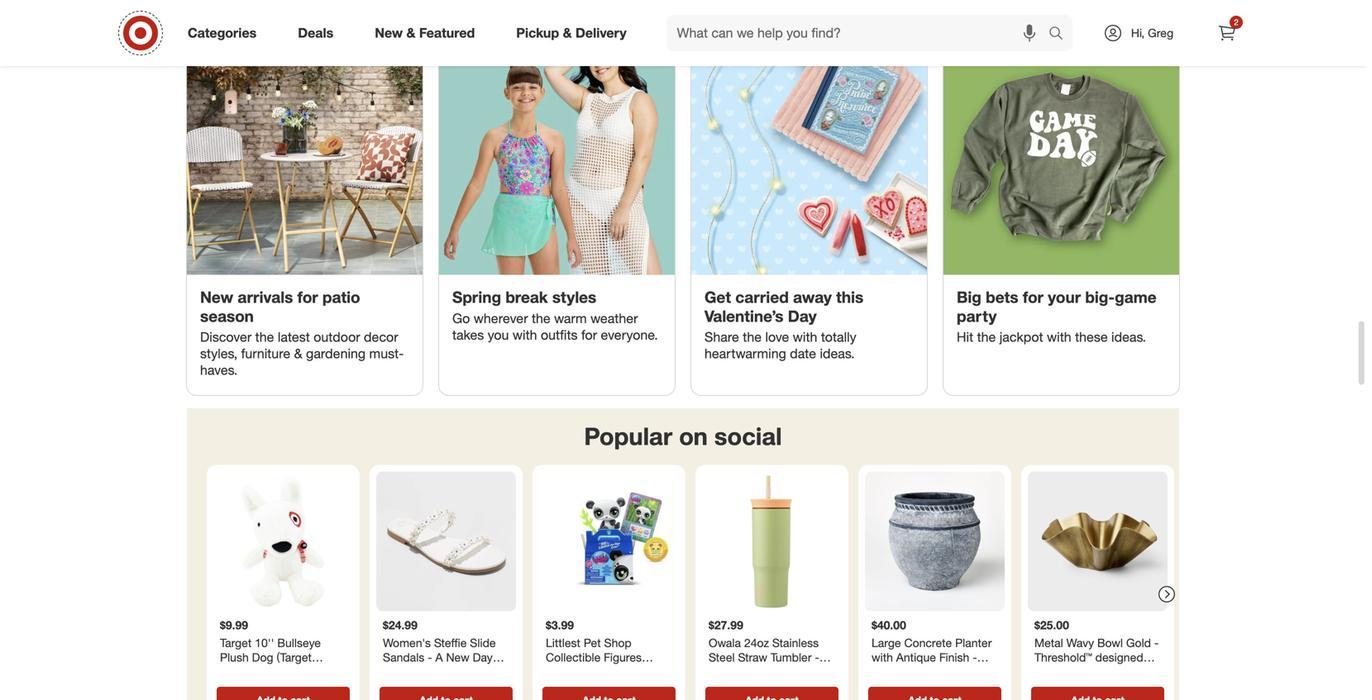 Task type: describe. For each thing, give the bounding box(es) containing it.
the inside big bets for your big-game party hit the jackpot with these ideas.
[[977, 329, 996, 346]]

2 link
[[1209, 15, 1246, 51]]

social
[[715, 422, 782, 451]]

on
[[679, 422, 708, 451]]

new & featured
[[375, 25, 475, 41]]

categories link
[[174, 15, 277, 51]]

surprise
[[546, 665, 589, 680]]

away
[[793, 288, 832, 307]]

your
[[1048, 288, 1081, 307]]

$40.00
[[872, 618, 907, 633]]

for inside spring break styles go wherever the warm weather takes you with outfits for everyone.
[[581, 327, 597, 343]]

24oz
[[744, 636, 769, 651]]

categories
[[188, 25, 257, 41]]

steffie
[[434, 636, 467, 651]]

$24.99 women's steffie slide sandals - a new day™ white 9.5
[[383, 618, 499, 680]]

must-
[[369, 346, 404, 362]]

big-
[[1086, 288, 1115, 307]]

with inside spring break styles go wherever the warm weather takes you with outfits for everyone.
[[513, 327, 537, 343]]

dog
[[252, 651, 273, 665]]

game
[[1115, 288, 1157, 307]]

get
[[705, 288, 731, 307]]

slide
[[470, 636, 496, 651]]

$9.99
[[220, 618, 248, 633]]

love
[[766, 329, 789, 346]]

big
[[957, 288, 982, 307]]

bowl
[[1098, 636, 1123, 651]]

steel
[[709, 651, 735, 665]]

hi, greg
[[1132, 26, 1174, 40]]

2
[[1234, 17, 1239, 27]]

bets
[[986, 288, 1019, 307]]

9.5
[[416, 665, 432, 680]]

studio
[[1059, 665, 1093, 680]]

new & featured link
[[361, 15, 496, 51]]

owala
[[709, 636, 741, 651]]

target
[[220, 636, 252, 651]]

metal
[[1035, 636, 1064, 651]]

pet
[[584, 636, 601, 651]]

warm
[[554, 311, 587, 327]]

get carried away this valentine's day share the love with totally heartwarming date ideas.
[[705, 288, 864, 362]]

date
[[790, 346, 816, 362]]

this
[[836, 288, 864, 307]]

for for arrivals
[[297, 288, 318, 307]]

$25.00
[[1035, 618, 1069, 633]]

$25.00 metal wavy bowl gold - threshold™ designed with studio mcgee
[[1035, 618, 1159, 680]]

featured
[[419, 25, 475, 41]]

owala 24oz stainless steel straw tumbler - lime light image
[[702, 472, 842, 612]]

styles,
[[200, 346, 238, 362]]

big bets for your big-game party hit the jackpot with these ideas.
[[957, 288, 1157, 346]]

(target
[[277, 651, 312, 665]]

white
[[383, 665, 413, 680]]

new for &
[[375, 25, 403, 41]]

$27.99 owala 24oz stainless steel straw tumbler - lime light
[[709, 618, 820, 680]]

metal wavy bowl gold - threshold™ designed with studio mcgee image
[[1028, 472, 1168, 612]]

outfits
[[541, 327, 578, 343]]

popular on social
[[584, 422, 782, 451]]

designed
[[1096, 651, 1144, 665]]

bullseye
[[277, 636, 321, 651]]

What can we help you find? suggestions appear below search field
[[667, 15, 1053, 51]]

10''
[[255, 636, 274, 651]]

deals link
[[284, 15, 354, 51]]

ideas. inside get carried away this valentine's day share the love with totally heartwarming date ideas.
[[820, 346, 855, 362]]

greg
[[1148, 26, 1174, 40]]

outdoor
[[314, 329, 360, 346]]

spring break styles go wherever the warm weather takes you with outfits for everyone.
[[452, 288, 658, 343]]

gardening
[[306, 346, 366, 362]]

gold
[[1127, 636, 1151, 651]]

with inside big bets for your big-game party hit the jackpot with these ideas.
[[1047, 329, 1072, 346]]

go
[[452, 311, 470, 327]]

& for new
[[407, 25, 416, 41]]

- inside $27.99 owala 24oz stainless steel straw tumbler - lime light
[[815, 651, 820, 665]]



Task type: locate. For each thing, give the bounding box(es) containing it.
discover
[[200, 329, 252, 346]]

1 horizontal spatial -
[[815, 651, 820, 665]]

new up discover
[[200, 288, 233, 307]]

& right pickup
[[563, 25, 572, 41]]

day
[[788, 307, 817, 326]]

styles
[[552, 288, 597, 307]]

$24.99
[[383, 618, 418, 633]]

these
[[1075, 329, 1108, 346]]

arrivals
[[238, 288, 293, 307]]

new right "a" at the bottom left of page
[[446, 651, 470, 665]]

2 horizontal spatial for
[[1023, 288, 1044, 307]]

- right tumbler
[[815, 651, 820, 665]]

haves.
[[200, 362, 238, 379]]

the inside spring break styles go wherever the warm weather takes you with outfits for everyone.
[[532, 311, 551, 327]]

for inside the new arrivals for patio season discover the latest outdoor decor styles, furniture & gardening must- haves.
[[297, 288, 318, 307]]

exclusive)
[[220, 665, 272, 680]]

a
[[436, 651, 443, 665]]

for right bets
[[1023, 288, 1044, 307]]

with right you
[[513, 327, 537, 343]]

search button
[[1041, 15, 1081, 55]]

shop
[[604, 636, 632, 651]]

0 horizontal spatial new
[[200, 288, 233, 307]]

1 horizontal spatial ideas.
[[1112, 329, 1147, 346]]

for inside big bets for your big-game party hit the jackpot with these ideas.
[[1023, 288, 1044, 307]]

$3.99
[[546, 618, 574, 633]]

search
[[1041, 27, 1081, 43]]

heartwarming
[[705, 346, 786, 362]]

0 horizontal spatial -
[[428, 651, 432, 665]]

$3.99 littlest pet shop collectible figures surprise pack
[[546, 618, 642, 680]]

for for bets
[[1023, 288, 1044, 307]]

totally
[[821, 329, 857, 346]]

ideas. right these
[[1112, 329, 1147, 346]]

2 horizontal spatial new
[[446, 651, 470, 665]]

for left patio
[[297, 288, 318, 307]]

the
[[532, 311, 551, 327], [255, 329, 274, 346], [743, 329, 762, 346], [977, 329, 996, 346]]

hit
[[957, 329, 974, 346]]

the inside the new arrivals for patio season discover the latest outdoor decor styles, furniture & gardening must- haves.
[[255, 329, 274, 346]]

2 horizontal spatial -
[[1155, 636, 1159, 651]]

0 horizontal spatial for
[[297, 288, 318, 307]]

with left these
[[1047, 329, 1072, 346]]

season
[[200, 307, 254, 326]]

pack
[[593, 665, 618, 680]]

& down "latest"
[[294, 346, 303, 362]]

with inside get carried away this valentine's day share the love with totally heartwarming date ideas.
[[793, 329, 818, 346]]

$40.00 link
[[865, 472, 1005, 684]]

ideas. inside big bets for your big-game party hit the jackpot with these ideas.
[[1112, 329, 1147, 346]]

tumbler
[[771, 651, 812, 665]]

women's
[[383, 636, 431, 651]]

1 horizontal spatial for
[[581, 327, 597, 343]]

-
[[1155, 636, 1159, 651], [428, 651, 432, 665], [815, 651, 820, 665]]

target 10'' bullseye plush dog (target exclusive) image
[[213, 472, 353, 612]]

pickup & delivery
[[516, 25, 627, 41]]

everyone.
[[601, 327, 658, 343]]

latest
[[278, 329, 310, 346]]

new
[[375, 25, 403, 41], [200, 288, 233, 307], [446, 651, 470, 665]]

wavy
[[1067, 636, 1094, 651]]

1 horizontal spatial &
[[407, 25, 416, 41]]

delivery
[[576, 25, 627, 41]]

day™
[[473, 651, 499, 665]]

popular
[[584, 422, 673, 451]]

ideas. down totally
[[820, 346, 855, 362]]

lime
[[709, 665, 734, 680]]

- for gold
[[1155, 636, 1159, 651]]

weather
[[591, 311, 638, 327]]

the up outfits
[[532, 311, 551, 327]]

$27.99
[[709, 618, 744, 633]]

with up date
[[793, 329, 818, 346]]

- inside $24.99 women's steffie slide sandals - a new day™ white 9.5
[[428, 651, 432, 665]]

0 vertical spatial new
[[375, 25, 403, 41]]

collectible
[[546, 651, 601, 665]]

deals
[[298, 25, 334, 41]]

mcgee
[[1096, 665, 1134, 680]]

& inside the new arrivals for patio season discover the latest outdoor decor styles, furniture & gardening must- haves.
[[294, 346, 303, 362]]

1 vertical spatial new
[[200, 288, 233, 307]]

littlest pet shop collectible figures surprise pack image
[[539, 472, 679, 612]]

1 horizontal spatial new
[[375, 25, 403, 41]]

patio
[[323, 288, 360, 307]]

decor
[[364, 329, 398, 346]]

with
[[513, 327, 537, 343], [793, 329, 818, 346], [1047, 329, 1072, 346], [1035, 665, 1056, 680]]

$9.99 target 10'' bullseye plush dog (target exclusive)
[[220, 618, 321, 680]]

threshold™
[[1035, 651, 1093, 665]]

straw
[[738, 651, 768, 665]]

the up furniture
[[255, 329, 274, 346]]

wherever
[[474, 311, 528, 327]]

the up heartwarming on the right of the page
[[743, 329, 762, 346]]

- left "a" at the bottom left of page
[[428, 651, 432, 665]]

women's steffie slide sandals - a new day™ white 9.5 image
[[376, 472, 516, 612]]

sandals
[[383, 651, 425, 665]]

new inside the new arrivals for patio season discover the latest outdoor decor styles, furniture & gardening must- haves.
[[200, 288, 233, 307]]

spring
[[452, 288, 501, 307]]

new left featured
[[375, 25, 403, 41]]

break
[[506, 288, 548, 307]]

for
[[297, 288, 318, 307], [1023, 288, 1044, 307], [581, 327, 597, 343]]

&
[[407, 25, 416, 41], [563, 25, 572, 41], [294, 346, 303, 362]]

party
[[957, 307, 997, 326]]

valentine's
[[705, 307, 784, 326]]

new arrivals for patio season discover the latest outdoor decor styles, furniture & gardening must- haves.
[[200, 288, 404, 379]]

carousel region
[[187, 409, 1180, 701]]

2 vertical spatial new
[[446, 651, 470, 665]]

hi,
[[1132, 26, 1145, 40]]

figures
[[604, 651, 642, 665]]

for down warm at the left of page
[[581, 327, 597, 343]]

new inside $24.99 women's steffie slide sandals - a new day™ white 9.5
[[446, 651, 470, 665]]

large concrete planter with antique finish - threshold™ designed with studio mcgee image
[[865, 472, 1005, 612]]

- inside '$25.00 metal wavy bowl gold - threshold™ designed with studio mcgee'
[[1155, 636, 1159, 651]]

light
[[737, 665, 763, 680]]

with inside '$25.00 metal wavy bowl gold - threshold™ designed with studio mcgee'
[[1035, 665, 1056, 680]]

1 vertical spatial ideas.
[[820, 346, 855, 362]]

& left featured
[[407, 25, 416, 41]]

ideas.
[[1112, 329, 1147, 346], [820, 346, 855, 362]]

carried
[[736, 288, 789, 307]]

with down metal
[[1035, 665, 1056, 680]]

share
[[705, 329, 739, 346]]

- right 'gold' on the bottom right of page
[[1155, 636, 1159, 651]]

- for sandals
[[428, 651, 432, 665]]

0 horizontal spatial ideas.
[[820, 346, 855, 362]]

& for pickup
[[563, 25, 572, 41]]

pickup & delivery link
[[502, 15, 647, 51]]

stainless
[[773, 636, 819, 651]]

the inside get carried away this valentine's day share the love with totally heartwarming date ideas.
[[743, 329, 762, 346]]

pickup
[[516, 25, 559, 41]]

0 vertical spatial ideas.
[[1112, 329, 1147, 346]]

the right the hit
[[977, 329, 996, 346]]

plush
[[220, 651, 249, 665]]

2 horizontal spatial &
[[563, 25, 572, 41]]

new for arrivals
[[200, 288, 233, 307]]

0 horizontal spatial &
[[294, 346, 303, 362]]



Task type: vqa. For each thing, say whether or not it's contained in the screenshot.
Go
yes



